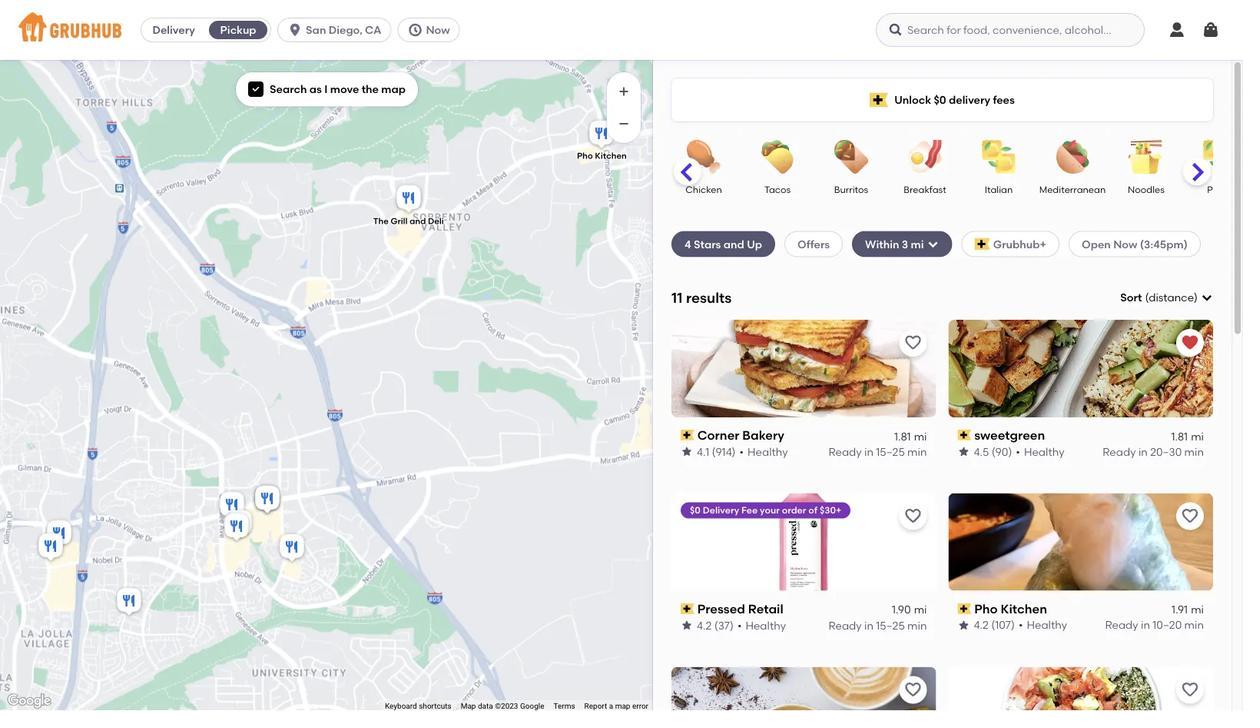 Task type: vqa. For each thing, say whether or not it's contained in the screenshot.


Task type: describe. For each thing, give the bounding box(es) containing it.
1 horizontal spatial now
[[1114, 237, 1138, 250]]

1.90
[[893, 603, 912, 616]]

sweetgreen
[[975, 428, 1046, 443]]

pho kitchen inside map region
[[577, 151, 627, 161]]

save this restaurant image for save this restaurant button associated with lemonade restaurant logo
[[1182, 681, 1200, 699]]

italian image
[[973, 140, 1026, 174]]

ready for corner bakery
[[829, 445, 862, 458]]

• healthy for pressed retail
[[738, 619, 787, 632]]

tacos
[[765, 184, 791, 195]]

Search for food, convenience, alcohol... search field
[[876, 13, 1146, 47]]

ready for pressed retail
[[829, 619, 862, 632]]

4.2 (37)
[[697, 619, 734, 632]]

pressed
[[698, 601, 746, 616]]

save this restaurant image for corner bakery logo
[[905, 334, 923, 352]]

keyboard shortcuts
[[385, 702, 452, 711]]

the
[[373, 216, 389, 226]]

report a map error link
[[585, 702, 649, 711]]

save this restaurant image for save this restaurant button associated with pho kitchen logo
[[1182, 507, 1200, 526]]

italian
[[985, 184, 1014, 195]]

1.81 mi for sweetgreen
[[1172, 429, 1205, 443]]

1 vertical spatial pho kitchen
[[975, 601, 1048, 616]]

google
[[520, 702, 545, 711]]

• for pho kitchen
[[1019, 619, 1024, 632]]

pickup
[[220, 23, 256, 37]]

i
[[325, 83, 328, 96]]

$30+
[[820, 505, 842, 516]]

deli
[[428, 216, 444, 226]]

in for sweetgreen
[[1139, 445, 1148, 458]]

15–25 for corner bakery
[[877, 445, 905, 458]]

©2023
[[495, 702, 519, 711]]

subscription pass image for pho kitchen
[[958, 604, 972, 614]]

of
[[809, 505, 818, 516]]

pressed retail image
[[217, 489, 248, 523]]

pho kitchen logo image
[[949, 493, 1214, 591]]

noodles
[[1129, 184, 1165, 195]]

11
[[672, 289, 683, 306]]

and for grill
[[410, 216, 426, 226]]

subscription pass image for sweetgreen
[[958, 430, 972, 441]]

4.5
[[974, 445, 990, 458]]

delivery
[[949, 93, 991, 106]]

the grill and deli image
[[394, 183, 424, 216]]

save this restaurant button for lemonade restaurant logo
[[1177, 676, 1205, 704]]

open
[[1082, 237, 1112, 250]]

grubhub plus flag logo image for unlock $0 delivery fees
[[870, 93, 889, 107]]

joe & the juice image
[[224, 508, 255, 542]]

save this restaurant image for joe & the juice logo
[[905, 681, 923, 699]]

pickup button
[[206, 18, 271, 42]]

ready in 20–30 min
[[1104, 445, 1205, 458]]

star icon image for pressed retail
[[681, 619, 693, 632]]

report
[[585, 702, 608, 711]]

1.91
[[1173, 603, 1189, 616]]

search
[[270, 83, 307, 96]]

lemonade restaurant image
[[221, 511, 252, 545]]

san diego, ca button
[[278, 18, 398, 42]]

pressed retail logo image
[[672, 493, 937, 591]]

error
[[633, 702, 649, 711]]

unlock
[[895, 93, 932, 106]]

move
[[330, 83, 359, 96]]

within 3 mi
[[866, 237, 925, 250]]

map region
[[0, 47, 722, 711]]

in for pho kitchen
[[1142, 619, 1151, 632]]

4.1
[[697, 445, 710, 458]]

grill
[[391, 216, 408, 226]]

min for sweetgreen
[[1185, 445, 1205, 458]]

in for pressed retail
[[865, 619, 874, 632]]

healthy for pressed retail
[[746, 619, 787, 632]]

1.91 mi
[[1173, 603, 1205, 616]]

google image
[[4, 691, 55, 711]]

bakery
[[743, 428, 785, 443]]

ready in 10–20 min
[[1106, 619, 1205, 632]]

breakfast
[[904, 184, 947, 195]]

the
[[362, 83, 379, 96]]

map data ©2023 google
[[461, 702, 545, 711]]

fee
[[742, 505, 758, 516]]

grubhub plus flag logo image for grubhub+
[[975, 238, 991, 250]]

offers
[[798, 237, 830, 250]]

1.90 mi
[[893, 603, 928, 616]]

3
[[902, 237, 909, 250]]

1 vertical spatial $0
[[690, 505, 701, 516]]

grubhub+
[[994, 237, 1047, 250]]

4.1 (914)
[[697, 445, 736, 458]]

10–20
[[1153, 619, 1183, 632]]

burritos
[[835, 184, 869, 195]]

min for pressed retail
[[908, 619, 928, 632]]

results
[[687, 289, 732, 306]]

report a map error
[[585, 702, 649, 711]]

saved restaurant image
[[1182, 334, 1200, 352]]

keyboard shortcuts button
[[385, 701, 452, 711]]

1 vertical spatial pho
[[975, 601, 998, 616]]

subscription pass image for pressed retail
[[681, 604, 695, 614]]

star icon image for corner bakery
[[681, 446, 693, 458]]

delivery button
[[142, 18, 206, 42]]

san diego, ca
[[306, 23, 382, 37]]

)
[[1195, 291, 1199, 304]]

order
[[782, 505, 807, 516]]

none field containing sort
[[1121, 290, 1214, 305]]

healthy for pho kitchen
[[1027, 619, 1068, 632]]

map
[[461, 702, 476, 711]]

sweetgreen image
[[252, 483, 283, 517]]

(
[[1146, 291, 1150, 304]]

save this restaurant button for corner bakery logo
[[900, 329, 928, 357]]

mediterranean
[[1040, 184, 1107, 195]]

svg image inside now button
[[408, 22, 423, 38]]

saved restaurant button
[[1177, 329, 1205, 357]]

(107)
[[992, 619, 1016, 632]]

bj's restaurant & brewhouse image
[[35, 531, 66, 565]]

mi for retail
[[915, 603, 928, 616]]

stars
[[694, 237, 721, 250]]

ca
[[365, 23, 382, 37]]

lemonade restaurant logo image
[[949, 667, 1214, 711]]

1.81 mi for corner bakery
[[895, 429, 928, 443]]



Task type: locate. For each thing, give the bounding box(es) containing it.
0 horizontal spatial pho
[[577, 151, 593, 161]]

1 vertical spatial delivery
[[703, 505, 740, 516]]

$0 left the fee
[[690, 505, 701, 516]]

2 svg image from the left
[[889, 22, 904, 38]]

corner bakery
[[698, 428, 785, 443]]

1 horizontal spatial 1.81
[[1172, 429, 1189, 443]]

ready left 10–20
[[1106, 619, 1139, 632]]

0 horizontal spatial grubhub plus flag logo image
[[870, 93, 889, 107]]

ready for pho kitchen
[[1106, 619, 1139, 632]]

delivery inside button
[[153, 23, 195, 37]]

0 vertical spatial save this restaurant image
[[1182, 507, 1200, 526]]

kitchen down the minus icon
[[595, 151, 627, 161]]

pho kitchen up (107)
[[975, 601, 1048, 616]]

0 horizontal spatial and
[[410, 216, 426, 226]]

tapioca express (not ucsd campus) image
[[114, 585, 145, 619]]

ready left "20–30"
[[1104, 445, 1137, 458]]

healthy for corner bakery
[[748, 445, 789, 458]]

1 svg image from the left
[[288, 22, 303, 38]]

4.2 (107)
[[974, 619, 1016, 632]]

save this restaurant image
[[905, 334, 923, 352], [905, 507, 923, 526], [905, 681, 923, 699]]

2 vertical spatial save this restaurant image
[[905, 681, 923, 699]]

(37)
[[715, 619, 734, 632]]

0 vertical spatial ready in 15–25 min
[[829, 445, 928, 458]]

data
[[478, 702, 493, 711]]

2 subscription pass image from the left
[[958, 604, 972, 614]]

ready
[[829, 445, 862, 458], [1104, 445, 1137, 458], [829, 619, 862, 632], [1106, 619, 1139, 632]]

• for corner bakery
[[740, 445, 744, 458]]

up
[[747, 237, 763, 250]]

1 1.81 from the left
[[895, 429, 912, 443]]

pho kitchen
[[577, 151, 627, 161], [975, 601, 1048, 616]]

2 1.81 from the left
[[1172, 429, 1189, 443]]

noodles image
[[1120, 140, 1174, 174]]

4.2 left (107)
[[974, 619, 989, 632]]

1 save this restaurant image from the top
[[905, 334, 923, 352]]

healthy down retail
[[746, 619, 787, 632]]

star icon image left 4.2 (37)
[[681, 619, 693, 632]]

3 save this restaurant image from the top
[[905, 681, 923, 699]]

$0
[[934, 93, 947, 106], [690, 505, 701, 516]]

delivery left the fee
[[703, 505, 740, 516]]

main navigation navigation
[[0, 0, 1244, 60]]

plus icon image
[[617, 84, 632, 99]]

• healthy for corner bakery
[[740, 445, 789, 458]]

burritos image
[[825, 140, 879, 174]]

star icon image
[[681, 446, 693, 458], [958, 446, 971, 458], [681, 619, 693, 632], [958, 619, 971, 632]]

subscription pass image left sweetgreen
[[958, 430, 972, 441]]

1 save this restaurant image from the top
[[1182, 507, 1200, 526]]

1 vertical spatial now
[[1114, 237, 1138, 250]]

1 vertical spatial map
[[616, 702, 631, 711]]

1 vertical spatial grubhub plus flag logo image
[[975, 238, 991, 250]]

0 horizontal spatial map
[[382, 83, 406, 96]]

4.2 for pressed retail
[[697, 619, 712, 632]]

0 vertical spatial pho
[[577, 151, 593, 161]]

shortcuts
[[419, 702, 452, 711]]

0 vertical spatial 15–25
[[877, 445, 905, 458]]

unlock $0 delivery fees
[[895, 93, 1015, 106]]

a
[[609, 702, 614, 711]]

1 subscription pass image from the left
[[681, 604, 695, 614]]

min down 1.91 mi
[[1185, 619, 1205, 632]]

1 vertical spatial and
[[724, 237, 745, 250]]

2 ready in 15–25 min from the top
[[829, 619, 928, 632]]

ready in 15–25 min for pressed retail
[[829, 619, 928, 632]]

open now (3:45pm)
[[1082, 237, 1189, 250]]

mi for bakery
[[915, 429, 928, 443]]

now right open
[[1114, 237, 1138, 250]]

1 horizontal spatial 4.2
[[974, 619, 989, 632]]

1 1.81 mi from the left
[[895, 429, 928, 443]]

4.2 left (37)
[[697, 619, 712, 632]]

vitality bowls- san diego image
[[277, 532, 308, 565]]

0 horizontal spatial 1.81
[[895, 429, 912, 443]]

1 subscription pass image from the left
[[681, 430, 695, 441]]

0 horizontal spatial subscription pass image
[[681, 604, 695, 614]]

min
[[908, 445, 928, 458], [1185, 445, 1205, 458], [908, 619, 928, 632], [1185, 619, 1205, 632]]

mi for kitchen
[[1192, 603, 1205, 616]]

4 stars and up
[[685, 237, 763, 250]]

ready up the $30+
[[829, 445, 862, 458]]

map right a
[[616, 702, 631, 711]]

0 horizontal spatial 4.2
[[697, 619, 712, 632]]

search as i move the map
[[270, 83, 406, 96]]

1 horizontal spatial subscription pass image
[[958, 430, 972, 441]]

svg image up the unlock
[[889, 22, 904, 38]]

0 horizontal spatial svg image
[[288, 22, 303, 38]]

grubhub plus flag logo image left 'grubhub+'
[[975, 238, 991, 250]]

• healthy right (107)
[[1019, 619, 1068, 632]]

joe & the juice logo image
[[672, 667, 937, 711]]

now button
[[398, 18, 466, 42]]

in for corner bakery
[[865, 445, 874, 458]]

within
[[866, 237, 900, 250]]

1 horizontal spatial svg image
[[889, 22, 904, 38]]

ready in 15–25 min up the $30+
[[829, 445, 928, 458]]

0 vertical spatial pho kitchen
[[577, 151, 627, 161]]

4.5 (90)
[[974, 445, 1013, 458]]

mediterranean image
[[1046, 140, 1100, 174]]

2 save this restaurant image from the top
[[1182, 681, 1200, 699]]

svg image inside san diego, ca button
[[288, 22, 303, 38]]

sort ( distance )
[[1121, 291, 1199, 304]]

0 horizontal spatial $0
[[690, 505, 701, 516]]

• right (90)
[[1017, 445, 1021, 458]]

and
[[410, 216, 426, 226], [724, 237, 745, 250]]

healthy right (107)
[[1027, 619, 1068, 632]]

20–30
[[1151, 445, 1183, 458]]

(90)
[[992, 445, 1013, 458]]

corner bakery image
[[252, 483, 283, 517]]

1 horizontal spatial pho
[[975, 601, 998, 616]]

corner bakery logo image
[[672, 320, 937, 417]]

0 horizontal spatial subscription pass image
[[681, 430, 695, 441]]

(3:45pm)
[[1141, 237, 1189, 250]]

and left up
[[724, 237, 745, 250]]

1 4.2 from the left
[[697, 619, 712, 632]]

corner
[[698, 428, 740, 443]]

0 vertical spatial and
[[410, 216, 426, 226]]

0 vertical spatial now
[[426, 23, 450, 37]]

svg image
[[288, 22, 303, 38], [889, 22, 904, 38]]

star icon image left 4.5
[[958, 446, 971, 458]]

star icon image left 4.2 (107)
[[958, 619, 971, 632]]

0 horizontal spatial kitchen
[[595, 151, 627, 161]]

min left 4.5
[[908, 445, 928, 458]]

2 save this restaurant image from the top
[[905, 507, 923, 526]]

1.81 for sweetgreen
[[1172, 429, 1189, 443]]

min down 1.90 mi
[[908, 619, 928, 632]]

• for sweetgreen
[[1017, 445, 1021, 458]]

1 horizontal spatial delivery
[[703, 505, 740, 516]]

sort
[[1121, 291, 1143, 304]]

grubhub plus flag logo image left the unlock
[[870, 93, 889, 107]]

1.81 for corner bakery
[[895, 429, 912, 443]]

1 horizontal spatial $0
[[934, 93, 947, 106]]

subscription pass image for corner bakery
[[681, 430, 695, 441]]

kitchen inside map region
[[595, 151, 627, 161]]

0 horizontal spatial 1.81 mi
[[895, 429, 928, 443]]

map
[[382, 83, 406, 96], [616, 702, 631, 711]]

fees
[[994, 93, 1015, 106]]

and for stars
[[724, 237, 745, 250]]

ready in 15–25 min for corner bakery
[[829, 445, 928, 458]]

save this restaurant button for joe & the juice logo
[[900, 676, 928, 704]]

healthy for sweetgreen
[[1025, 445, 1065, 458]]

• healthy down sweetgreen
[[1017, 445, 1065, 458]]

in
[[865, 445, 874, 458], [1139, 445, 1148, 458], [865, 619, 874, 632], [1142, 619, 1151, 632]]

2 1.81 mi from the left
[[1172, 429, 1205, 443]]

save this restaurant button
[[900, 329, 928, 357], [900, 503, 928, 530], [1177, 503, 1205, 530], [900, 676, 928, 704], [1177, 676, 1205, 704]]

1 vertical spatial kitchen
[[1001, 601, 1048, 616]]

(914)
[[712, 445, 736, 458]]

star icon image left 4.1
[[681, 446, 693, 458]]

kitchen
[[595, 151, 627, 161], [1001, 601, 1048, 616]]

star icon image for sweetgreen
[[958, 446, 971, 458]]

pho kitchen image
[[587, 118, 617, 152]]

4.2
[[697, 619, 712, 632], [974, 619, 989, 632]]

healthy down bakery
[[748, 445, 789, 458]]

delivery left pickup
[[153, 23, 195, 37]]

keyboard
[[385, 702, 417, 711]]

save this restaurant button for pho kitchen logo
[[1177, 503, 1205, 530]]

• healthy down bakery
[[740, 445, 789, 458]]

breakfast image
[[899, 140, 953, 174]]

0 vertical spatial map
[[382, 83, 406, 96]]

terms
[[554, 702, 576, 711]]

1 vertical spatial ready in 15–25 min
[[829, 619, 928, 632]]

ready for sweetgreen
[[1104, 445, 1137, 458]]

terms link
[[554, 702, 576, 711]]

pasta
[[1208, 184, 1234, 195]]

subscription pass image left the corner
[[681, 430, 695, 441]]

1 15–25 from the top
[[877, 445, 905, 458]]

• right (107)
[[1019, 619, 1024, 632]]

0 horizontal spatial delivery
[[153, 23, 195, 37]]

None field
[[1121, 290, 1214, 305]]

now inside now button
[[426, 23, 450, 37]]

• healthy for pho kitchen
[[1019, 619, 1068, 632]]

chicken
[[686, 184, 723, 195]]

diego,
[[329, 23, 363, 37]]

•
[[740, 445, 744, 458], [1017, 445, 1021, 458], [738, 619, 742, 632], [1019, 619, 1024, 632]]

and inside map region
[[410, 216, 426, 226]]

1 ready in 15–25 min from the top
[[829, 445, 928, 458]]

tacos image
[[751, 140, 805, 174]]

1 horizontal spatial grubhub plus flag logo image
[[975, 238, 991, 250]]

your
[[760, 505, 780, 516]]

4.2 for pho kitchen
[[974, 619, 989, 632]]

sweetgreen logo image
[[949, 320, 1214, 417]]

0 horizontal spatial pho kitchen
[[577, 151, 627, 161]]

$0 delivery fee your order of $30+
[[690, 505, 842, 516]]

min for pho kitchen
[[1185, 619, 1205, 632]]

svg image
[[1169, 21, 1187, 39], [1202, 21, 1221, 39], [408, 22, 423, 38], [251, 85, 261, 94], [928, 238, 940, 250], [1202, 292, 1214, 304]]

pho kitchen down the minus icon
[[577, 151, 627, 161]]

grubhub plus flag logo image
[[870, 93, 889, 107], [975, 238, 991, 250]]

• for pressed retail
[[738, 619, 742, 632]]

15–25 for pressed retail
[[877, 619, 905, 632]]

svg image left san
[[288, 22, 303, 38]]

1 horizontal spatial subscription pass image
[[958, 604, 972, 614]]

• right (37)
[[738, 619, 742, 632]]

retail
[[749, 601, 784, 616]]

min for corner bakery
[[908, 445, 928, 458]]

pho
[[577, 151, 593, 161], [975, 601, 998, 616]]

pressed retail
[[698, 601, 784, 616]]

min right "20–30"
[[1185, 445, 1205, 458]]

pho inside map region
[[577, 151, 593, 161]]

the grill and deli
[[373, 216, 444, 226]]

0 vertical spatial save this restaurant image
[[905, 334, 923, 352]]

save this restaurant image down "20–30"
[[1182, 507, 1200, 526]]

subscription pass image right 1.90 mi
[[958, 604, 972, 614]]

1 horizontal spatial 1.81 mi
[[1172, 429, 1205, 443]]

• healthy down retail
[[738, 619, 787, 632]]

• healthy for sweetgreen
[[1017, 445, 1065, 458]]

1 horizontal spatial map
[[616, 702, 631, 711]]

2 subscription pass image from the left
[[958, 430, 972, 441]]

0 vertical spatial $0
[[934, 93, 947, 106]]

subscription pass image left the pressed
[[681, 604, 695, 614]]

subscription pass image
[[681, 604, 695, 614], [958, 604, 972, 614]]

1 vertical spatial 15–25
[[877, 619, 905, 632]]

0 vertical spatial delivery
[[153, 23, 195, 37]]

save this restaurant image down 10–20
[[1182, 681, 1200, 699]]

0 vertical spatial kitchen
[[595, 151, 627, 161]]

• down corner bakery
[[740, 445, 744, 458]]

2 15–25 from the top
[[877, 619, 905, 632]]

subscription pass image
[[681, 430, 695, 441], [958, 430, 972, 441]]

now
[[426, 23, 450, 37], [1114, 237, 1138, 250]]

healthy
[[748, 445, 789, 458], [1025, 445, 1065, 458], [746, 619, 787, 632], [1027, 619, 1068, 632]]

1 horizontal spatial kitchen
[[1001, 601, 1048, 616]]

0 vertical spatial grubhub plus flag logo image
[[870, 93, 889, 107]]

ready in 15–25 min down 1.90
[[829, 619, 928, 632]]

chicken image
[[677, 140, 731, 174]]

minus icon image
[[617, 116, 632, 131]]

save this restaurant image
[[1182, 507, 1200, 526], [1182, 681, 1200, 699]]

1 vertical spatial save this restaurant image
[[1182, 681, 1200, 699]]

$0 right the unlock
[[934, 93, 947, 106]]

11 results
[[672, 289, 732, 306]]

star icon image for pho kitchen
[[958, 619, 971, 632]]

and left deli
[[410, 216, 426, 226]]

kitchen up (107)
[[1001, 601, 1048, 616]]

distance
[[1150, 291, 1195, 304]]

2 4.2 from the left
[[974, 619, 989, 632]]

san
[[306, 23, 326, 37]]

1 horizontal spatial pho kitchen
[[975, 601, 1048, 616]]

as
[[310, 83, 322, 96]]

• healthy
[[740, 445, 789, 458], [1017, 445, 1065, 458], [738, 619, 787, 632], [1019, 619, 1068, 632]]

4
[[685, 237, 692, 250]]

healthy down sweetgreen
[[1025, 445, 1065, 458]]

1 vertical spatial save this restaurant image
[[905, 507, 923, 526]]

ready up joe & the juice logo
[[829, 619, 862, 632]]

1 horizontal spatial and
[[724, 237, 745, 250]]

0 horizontal spatial now
[[426, 23, 450, 37]]

now right ca
[[426, 23, 450, 37]]

map right the
[[382, 83, 406, 96]]

nekter juice bar image
[[44, 518, 75, 552]]

1.81
[[895, 429, 912, 443], [1172, 429, 1189, 443]]



